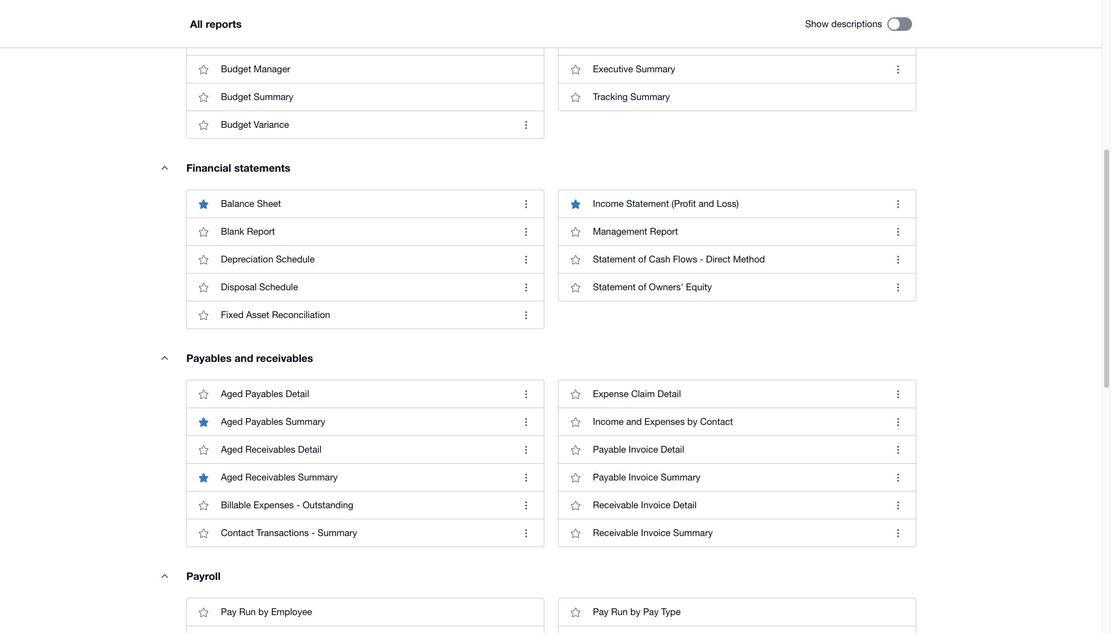 Task type: describe. For each thing, give the bounding box(es) containing it.
tracking summary link
[[559, 83, 916, 111]]

budget for budget variance
[[221, 119, 251, 130]]

disposal schedule
[[221, 282, 298, 293]]

summary up the tracking summary
[[636, 64, 676, 74]]

blank report
[[221, 226, 275, 237]]

more options image for billable expenses - outstanding
[[514, 494, 539, 518]]

1 horizontal spatial expenses
[[645, 417, 685, 427]]

payables and receivables
[[186, 352, 313, 365]]

favorite image for budget summary
[[191, 85, 216, 110]]

tracking summary
[[593, 92, 670, 102]]

variance
[[254, 119, 289, 130]]

payable invoice summary
[[593, 473, 701, 483]]

short-
[[267, 36, 293, 47]]

management
[[593, 226, 648, 237]]

budget for budget summary
[[221, 92, 251, 102]]

- left short-
[[261, 36, 265, 47]]

fixed asset reconciliation link
[[186, 301, 544, 329]]

payable invoice detail link
[[559, 436, 916, 464]]

2 horizontal spatial by
[[688, 417, 698, 427]]

summary up outstanding
[[298, 473, 338, 483]]

more options image for statement of cash flows - direct method
[[886, 247, 911, 272]]

aged payables detail link
[[186, 381, 544, 408]]

all reports
[[190, 17, 242, 30]]

financial statements
[[186, 162, 291, 175]]

pay for pay run by pay type
[[593, 607, 609, 618]]

reconciliation
[[272, 310, 330, 320]]

show descriptions
[[806, 19, 883, 29]]

favorite image for executive summary
[[564, 57, 588, 82]]

report for management report
[[650, 226, 679, 237]]

all
[[190, 17, 203, 30]]

equity
[[686, 282, 712, 293]]

more options image for statement of owners' equity
[[886, 275, 911, 300]]

manager
[[254, 64, 290, 74]]

favorite image for analytics - short-term cash flow
[[191, 29, 216, 54]]

outstanding
[[303, 500, 354, 511]]

budget variance
[[221, 119, 289, 130]]

and for income and expenses by contact
[[627, 417, 642, 427]]

statement of owners' equity link
[[559, 273, 916, 301]]

tracking
[[593, 92, 628, 102]]

more options image for aged payables summary
[[514, 410, 539, 435]]

schedule for depreciation schedule
[[276, 254, 315, 265]]

more options image for payable invoice summary
[[886, 466, 911, 490]]

favorite image for disposal schedule
[[191, 275, 216, 300]]

fixed
[[221, 310, 244, 320]]

3 pay from the left
[[643, 607, 659, 618]]

favorite image for management report
[[564, 220, 588, 244]]

detail for aged payables detail
[[286, 389, 309, 400]]

0 vertical spatial payables
[[186, 352, 232, 365]]

budget variance link
[[186, 111, 544, 139]]

flows
[[673, 254, 698, 265]]

more options image for receivable invoice summary
[[886, 521, 911, 546]]

analytics - short-term cash flow link
[[186, 27, 544, 55]]

detail for receivable invoice detail
[[674, 500, 697, 511]]

aged receivables detail link
[[186, 436, 544, 464]]

aged receivables summary link
[[186, 464, 544, 492]]

0 horizontal spatial contact
[[221, 528, 254, 539]]

remove favorite image for income statement (profit and loss)
[[564, 192, 588, 217]]

remove favorite image
[[191, 466, 216, 490]]

financial
[[186, 162, 231, 175]]

0 vertical spatial statement
[[627, 199, 669, 209]]

summary up executive summary
[[617, 36, 657, 47]]

more options image for aged receivables detail
[[514, 438, 539, 463]]

favorite image for fixed asset reconciliation
[[191, 303, 216, 328]]

invoice for payable invoice detail
[[629, 445, 659, 455]]

descriptions
[[832, 19, 883, 29]]

payable invoice detail
[[593, 445, 685, 455]]

direct
[[707, 254, 731, 265]]

payable for payable invoice summary
[[593, 473, 626, 483]]

type
[[662, 607, 681, 618]]

aged receivables detail
[[221, 445, 322, 455]]

statement of cash flows - direct method link
[[559, 246, 916, 273]]

more options image for receivable invoice detail
[[886, 494, 911, 518]]

favorite image for depreciation schedule
[[191, 247, 216, 272]]

payroll
[[186, 570, 221, 583]]

receivable for receivable invoice detail
[[593, 500, 639, 511]]

aged for aged receivables summary
[[221, 473, 243, 483]]

- up contact transactions - summary on the left
[[297, 500, 300, 511]]

owners'
[[649, 282, 684, 293]]

favorite image for payable invoice summary
[[564, 466, 588, 490]]

billable expenses - outstanding
[[221, 500, 354, 511]]

depreciation schedule link
[[186, 246, 544, 273]]

favorite image for cash summary
[[564, 29, 588, 54]]

balance
[[221, 199, 255, 209]]

loss)
[[717, 199, 739, 209]]

budget summary
[[221, 92, 294, 102]]

receivable invoice detail link
[[559, 492, 916, 520]]

favorite image for receivable invoice summary
[[564, 521, 588, 546]]

transactions
[[257, 528, 309, 539]]

budget manager
[[221, 64, 290, 74]]

more options image for budget variance
[[514, 113, 539, 137]]

more options image for fixed asset reconciliation
[[514, 303, 539, 328]]

and for payables and receivables
[[235, 352, 253, 365]]

aged payables summary
[[221, 417, 326, 427]]

method
[[733, 254, 765, 265]]

expense claim detail link
[[559, 381, 916, 408]]

billable
[[221, 500, 251, 511]]

employee
[[271, 607, 312, 618]]

blank report link
[[186, 218, 544, 246]]

invoice for receivable invoice summary
[[641, 528, 671, 539]]

receivables for detail
[[245, 445, 296, 455]]

more options image for management report
[[886, 220, 911, 244]]

expand report group image
[[152, 346, 177, 371]]

favorite image for statement of owners' equity
[[564, 275, 588, 300]]

expense claim detail
[[593, 389, 681, 400]]

by for pay run by employee
[[259, 607, 269, 618]]

claim
[[632, 389, 655, 400]]

more options image for payable invoice detail
[[886, 438, 911, 463]]

expand report group image for payroll
[[152, 564, 177, 589]]

flow
[[337, 36, 354, 47]]

favorite image for pay run by pay type
[[564, 601, 588, 625]]

income for income statement (profit and loss)
[[593, 199, 624, 209]]

statement for owners'
[[593, 282, 636, 293]]

income and expenses by contact link
[[559, 408, 916, 436]]

cash summary
[[593, 36, 657, 47]]

more options image for disposal schedule
[[514, 275, 539, 300]]

payables for aged payables summary
[[245, 417, 283, 427]]



Task type: locate. For each thing, give the bounding box(es) containing it.
aged for aged payables detail
[[221, 389, 243, 400]]

balance sheet link
[[186, 191, 544, 218]]

favorite image inside analytics - short-term cash flow link
[[191, 29, 216, 54]]

expand report group image
[[152, 155, 177, 180], [152, 564, 177, 589]]

summary up "aged receivables detail"
[[286, 417, 326, 427]]

receivables
[[245, 445, 296, 455], [245, 473, 296, 483]]

3 aged from the top
[[221, 445, 243, 455]]

more options image
[[886, 29, 911, 54], [514, 192, 539, 217], [886, 192, 911, 217], [514, 247, 539, 272], [886, 247, 911, 272], [514, 275, 539, 300], [886, 275, 911, 300], [514, 303, 539, 328], [514, 382, 539, 407], [886, 382, 911, 407], [514, 410, 539, 435], [886, 410, 911, 435], [886, 438, 911, 463], [514, 494, 539, 518], [514, 521, 539, 546], [886, 521, 911, 546]]

blank
[[221, 226, 244, 237]]

receivable invoice detail
[[593, 500, 697, 511]]

statement of cash flows - direct method
[[593, 254, 765, 265]]

detail up aged payables summary
[[286, 389, 309, 400]]

income statement (profit and loss)
[[593, 199, 739, 209]]

more options image for income statement (profit and loss)
[[886, 192, 911, 217]]

2 expand report group image from the top
[[152, 564, 177, 589]]

schedule inside disposal schedule link
[[259, 282, 298, 293]]

payable
[[593, 445, 626, 455], [593, 473, 626, 483]]

report down income statement (profit and loss)
[[650, 226, 679, 237]]

remove favorite image inside income statement (profit and loss) link
[[564, 192, 588, 217]]

payable invoice summary link
[[559, 464, 916, 492]]

more options image for balance sheet
[[514, 192, 539, 217]]

schedule inside depreciation schedule link
[[276, 254, 315, 265]]

favorite image
[[191, 29, 216, 54], [191, 57, 216, 82], [191, 220, 216, 244], [191, 247, 216, 272], [191, 275, 216, 300], [191, 382, 216, 407], [564, 438, 588, 463], [564, 466, 588, 490], [564, 494, 588, 518], [191, 521, 216, 546]]

cash up executive
[[593, 36, 615, 47]]

- right flows
[[700, 254, 704, 265]]

2 vertical spatial budget
[[221, 119, 251, 130]]

2 vertical spatial payables
[[245, 417, 283, 427]]

aged
[[221, 389, 243, 400], [221, 417, 243, 427], [221, 445, 243, 455], [221, 473, 243, 483]]

contact down billable
[[221, 528, 254, 539]]

income
[[593, 199, 624, 209], [593, 417, 624, 427]]

remove favorite image
[[191, 192, 216, 217], [564, 192, 588, 217], [191, 410, 216, 435]]

aged payables detail
[[221, 389, 309, 400]]

budget manager link
[[186, 55, 544, 83]]

detail for payable invoice detail
[[661, 445, 685, 455]]

contact transactions - summary
[[221, 528, 357, 539]]

and left receivables
[[235, 352, 253, 365]]

1 run from the left
[[239, 607, 256, 618]]

0 horizontal spatial by
[[259, 607, 269, 618]]

1 vertical spatial budget
[[221, 92, 251, 102]]

balance sheet
[[221, 199, 281, 209]]

fixed asset reconciliation
[[221, 310, 330, 320]]

receivable for receivable invoice summary
[[593, 528, 639, 539]]

more options image inside the statement of owners' equity link
[[886, 275, 911, 300]]

contact down expense claim detail link
[[701, 417, 734, 427]]

disposal schedule link
[[186, 273, 544, 301]]

1 receivables from the top
[[245, 445, 296, 455]]

expand report group image left payroll on the bottom left
[[152, 564, 177, 589]]

(profit
[[672, 199, 696, 209]]

and down the expense claim detail
[[627, 417, 642, 427]]

more options image inside payable invoice summary link
[[886, 466, 911, 490]]

receivable down the receivable invoice detail
[[593, 528, 639, 539]]

1 vertical spatial expand report group image
[[152, 564, 177, 589]]

favorite image for budget manager
[[191, 57, 216, 82]]

analytics - short-term cash flow
[[221, 36, 354, 47]]

2 vertical spatial and
[[627, 417, 642, 427]]

1 income from the top
[[593, 199, 624, 209]]

income and expenses by contact
[[593, 417, 734, 427]]

more options image inside the 'receivable invoice detail' link
[[886, 494, 911, 518]]

by for pay run by pay type
[[631, 607, 641, 618]]

statement for cash
[[593, 254, 636, 265]]

2 run from the left
[[612, 607, 628, 618]]

favorite image for expense claim detail
[[564, 382, 588, 407]]

favorite image for aged receivables detail
[[191, 438, 216, 463]]

expense
[[593, 389, 629, 400]]

executive summary link
[[559, 55, 916, 83]]

pay inside 'link'
[[221, 607, 237, 618]]

aged down the payables and receivables
[[221, 389, 243, 400]]

of for cash
[[639, 254, 647, 265]]

4 aged from the top
[[221, 473, 243, 483]]

favorite image for income and expenses by contact
[[564, 410, 588, 435]]

2 horizontal spatial pay
[[643, 607, 659, 618]]

more options image inside receivable invoice summary link
[[886, 521, 911, 546]]

summary up the receivable invoice detail
[[661, 473, 701, 483]]

budget summary link
[[186, 83, 544, 111]]

budget for budget manager
[[221, 64, 251, 74]]

1 of from the top
[[639, 254, 647, 265]]

1 vertical spatial receivables
[[245, 473, 296, 483]]

contact
[[701, 417, 734, 427], [221, 528, 254, 539]]

2 income from the top
[[593, 417, 624, 427]]

favorite image inside disposal schedule link
[[191, 275, 216, 300]]

favorite image inside receivable invoice summary link
[[564, 521, 588, 546]]

payables
[[186, 352, 232, 365], [245, 389, 283, 400], [245, 417, 283, 427]]

favorite image inside depreciation schedule link
[[191, 247, 216, 272]]

favorite image for statement of cash flows - direct method
[[564, 247, 588, 272]]

management report
[[593, 226, 679, 237]]

favorite image for blank report
[[191, 220, 216, 244]]

favorite image inside pay run by pay type link
[[564, 601, 588, 625]]

income statement (profit and loss) link
[[559, 191, 916, 218]]

income down expense
[[593, 417, 624, 427]]

receivables down "aged receivables detail"
[[245, 473, 296, 483]]

expand report group image left financial
[[152, 155, 177, 180]]

invoice up the receivable invoice summary
[[641, 500, 671, 511]]

- right 'transactions'
[[312, 528, 315, 539]]

favorite image inside the statement of owners' equity link
[[564, 275, 588, 300]]

executive
[[593, 64, 634, 74]]

1 expand report group image from the top
[[152, 155, 177, 180]]

0 horizontal spatial pay
[[221, 607, 237, 618]]

0 vertical spatial cash
[[593, 36, 615, 47]]

more options image for depreciation schedule
[[514, 247, 539, 272]]

aged receivables summary
[[221, 473, 338, 483]]

favorite image inside tracking summary link
[[564, 85, 588, 110]]

favorite image inside the 'receivable invoice detail' link
[[564, 494, 588, 518]]

detail up the receivable invoice summary
[[674, 500, 697, 511]]

1 horizontal spatial report
[[650, 226, 679, 237]]

more options image for income and expenses by contact
[[886, 410, 911, 435]]

statements
[[234, 162, 291, 175]]

and left loss)
[[699, 199, 715, 209]]

favorite image for budget variance
[[191, 113, 216, 137]]

and
[[699, 199, 715, 209], [235, 352, 253, 365], [627, 417, 642, 427]]

-
[[261, 36, 265, 47], [700, 254, 704, 265], [297, 500, 300, 511], [312, 528, 315, 539]]

0 vertical spatial and
[[699, 199, 715, 209]]

0 vertical spatial receivable
[[593, 500, 639, 511]]

favorite image inside pay run by employee 'link'
[[191, 601, 216, 625]]

more options image
[[886, 57, 911, 82], [514, 113, 539, 137], [514, 220, 539, 244], [886, 220, 911, 244], [514, 438, 539, 463], [514, 466, 539, 490], [886, 466, 911, 490], [886, 494, 911, 518]]

favorite image for billable expenses - outstanding
[[191, 494, 216, 518]]

2 report from the left
[[650, 226, 679, 237]]

statement up "management report"
[[627, 199, 669, 209]]

schedule for disposal schedule
[[259, 282, 298, 293]]

favorite image inside aged payables detail link
[[191, 382, 216, 407]]

favorite image for aged payables detail
[[191, 382, 216, 407]]

more options image for aged receivables summary
[[514, 466, 539, 490]]

of left "owners'"
[[639, 282, 647, 293]]

aged down aged payables detail
[[221, 417, 243, 427]]

run inside 'link'
[[239, 607, 256, 618]]

aged down aged payables summary
[[221, 445, 243, 455]]

favorite image inside blank report link
[[191, 220, 216, 244]]

aged payables summary link
[[186, 408, 544, 436]]

detail for aged receivables detail
[[298, 445, 322, 455]]

budget
[[221, 64, 251, 74], [221, 92, 251, 102], [221, 119, 251, 130]]

schedule up the fixed asset reconciliation
[[259, 282, 298, 293]]

cash
[[315, 36, 335, 47]]

favorite image
[[564, 29, 588, 54], [564, 57, 588, 82], [191, 85, 216, 110], [564, 85, 588, 110], [191, 113, 216, 137], [564, 220, 588, 244], [564, 247, 588, 272], [564, 275, 588, 300], [191, 303, 216, 328], [564, 382, 588, 407], [564, 410, 588, 435], [191, 438, 216, 463], [191, 494, 216, 518], [564, 521, 588, 546], [191, 601, 216, 625], [564, 601, 588, 625]]

1 vertical spatial contact
[[221, 528, 254, 539]]

statement of owners' equity
[[593, 282, 712, 293]]

0 horizontal spatial cash
[[593, 36, 615, 47]]

1 vertical spatial schedule
[[259, 282, 298, 293]]

favorite image inside fixed asset reconciliation link
[[191, 303, 216, 328]]

invoice up payable invoice summary
[[629, 445, 659, 455]]

reports
[[206, 17, 242, 30]]

1 vertical spatial payable
[[593, 473, 626, 483]]

of down "management report"
[[639, 254, 647, 265]]

invoice up the receivable invoice detail
[[629, 473, 659, 483]]

0 horizontal spatial and
[[235, 352, 253, 365]]

pay
[[221, 607, 237, 618], [593, 607, 609, 618], [643, 607, 659, 618]]

aged for aged payables summary
[[221, 417, 243, 427]]

payables up aged payables summary
[[245, 389, 283, 400]]

analytics
[[221, 36, 259, 47]]

disposal
[[221, 282, 257, 293]]

0 vertical spatial payable
[[593, 445, 626, 455]]

summary down executive summary
[[631, 92, 670, 102]]

favorite image inside contact transactions - summary link
[[191, 521, 216, 546]]

more options image inside executive summary link
[[886, 57, 911, 82]]

run for employee
[[239, 607, 256, 618]]

by down expense claim detail link
[[688, 417, 698, 427]]

receivables
[[256, 352, 313, 365]]

receivables down aged payables summary
[[245, 445, 296, 455]]

1 payable from the top
[[593, 445, 626, 455]]

0 horizontal spatial expenses
[[254, 500, 294, 511]]

detail
[[286, 389, 309, 400], [658, 389, 681, 400], [298, 445, 322, 455], [661, 445, 685, 455], [674, 500, 697, 511]]

payables for aged payables detail
[[245, 389, 283, 400]]

1 vertical spatial cash
[[649, 254, 671, 265]]

1 vertical spatial and
[[235, 352, 253, 365]]

more options image inside income and expenses by contact link
[[886, 410, 911, 435]]

more options image for aged payables detail
[[514, 382, 539, 407]]

invoice for payable invoice summary
[[629, 473, 659, 483]]

1 vertical spatial payables
[[245, 389, 283, 400]]

receivables for summary
[[245, 473, 296, 483]]

more options image inside 'statement of cash flows - direct method' link
[[886, 247, 911, 272]]

3 budget from the top
[[221, 119, 251, 130]]

receivable invoice summary link
[[559, 520, 916, 547]]

2 of from the top
[[639, 282, 647, 293]]

more options image inside budget variance link
[[514, 113, 539, 137]]

1 vertical spatial receivable
[[593, 528, 639, 539]]

management report link
[[559, 218, 916, 246]]

invoice down the receivable invoice detail
[[641, 528, 671, 539]]

term
[[293, 36, 312, 47]]

more options image inside billable expenses - outstanding link
[[514, 494, 539, 518]]

payables right expand report group icon
[[186, 352, 232, 365]]

payable up payable invoice summary
[[593, 445, 626, 455]]

aged for aged receivables detail
[[221, 445, 243, 455]]

more options image inside aged receivables detail link
[[514, 438, 539, 463]]

1 report from the left
[[247, 226, 275, 237]]

1 vertical spatial of
[[639, 282, 647, 293]]

favorite image inside payable invoice detail link
[[564, 438, 588, 463]]

of for owners'
[[639, 282, 647, 293]]

depreciation
[[221, 254, 273, 265]]

detail right claim at right
[[658, 389, 681, 400]]

receivable invoice summary
[[593, 528, 713, 539]]

more options image for executive summary
[[886, 57, 911, 82]]

2 budget from the top
[[221, 92, 251, 102]]

0 vertical spatial of
[[639, 254, 647, 265]]

income up management
[[593, 199, 624, 209]]

2 payable from the top
[[593, 473, 626, 483]]

expenses down aged receivables summary
[[254, 500, 294, 511]]

1 budget from the top
[[221, 64, 251, 74]]

1 vertical spatial income
[[593, 417, 624, 427]]

2 pay from the left
[[593, 607, 609, 618]]

2 horizontal spatial and
[[699, 199, 715, 209]]

remove favorite image for balance sheet
[[191, 192, 216, 217]]

show
[[806, 19, 829, 29]]

receivable down payable invoice summary
[[593, 500, 639, 511]]

2 aged from the top
[[221, 417, 243, 427]]

run left type
[[612, 607, 628, 618]]

sheet
[[257, 199, 281, 209]]

0 horizontal spatial report
[[247, 226, 275, 237]]

summary down the 'receivable invoice detail' link
[[674, 528, 713, 539]]

invoice for receivable invoice detail
[[641, 500, 671, 511]]

remove favorite image for aged payables summary
[[191, 410, 216, 435]]

0 vertical spatial income
[[593, 199, 624, 209]]

0 vertical spatial contact
[[701, 417, 734, 427]]

1 horizontal spatial run
[[612, 607, 628, 618]]

more options image inside expense claim detail link
[[886, 382, 911, 407]]

pay for pay run by employee
[[221, 607, 237, 618]]

1 pay from the left
[[221, 607, 237, 618]]

favorite image inside expense claim detail link
[[564, 382, 588, 407]]

0 vertical spatial expand report group image
[[152, 155, 177, 180]]

more options image for expense claim detail
[[886, 382, 911, 407]]

remove favorite image inside balance sheet link
[[191, 192, 216, 217]]

cash left flows
[[649, 254, 671, 265]]

pay run by employee
[[221, 607, 312, 618]]

1 receivable from the top
[[593, 500, 639, 511]]

0 horizontal spatial run
[[239, 607, 256, 618]]

favorite image for pay run by employee
[[191, 601, 216, 625]]

1 horizontal spatial and
[[627, 417, 642, 427]]

pay run by pay type
[[593, 607, 681, 618]]

more options image for cash summary
[[886, 29, 911, 54]]

run for pay
[[612, 607, 628, 618]]

1 vertical spatial expenses
[[254, 500, 294, 511]]

receivable
[[593, 500, 639, 511], [593, 528, 639, 539]]

summary down outstanding
[[318, 528, 357, 539]]

0 vertical spatial expenses
[[645, 417, 685, 427]]

1 horizontal spatial contact
[[701, 417, 734, 427]]

budget up "budget variance"
[[221, 92, 251, 102]]

favorite image inside payable invoice summary link
[[564, 466, 588, 490]]

favorite image inside 'statement of cash flows - direct method' link
[[564, 247, 588, 272]]

run left employee
[[239, 607, 256, 618]]

2 vertical spatial statement
[[593, 282, 636, 293]]

more options image inside "management report" link
[[886, 220, 911, 244]]

favorite image inside income and expenses by contact link
[[564, 410, 588, 435]]

favorite image inside budget summary link
[[191, 85, 216, 110]]

1 horizontal spatial pay
[[593, 607, 609, 618]]

statement
[[627, 199, 669, 209], [593, 254, 636, 265], [593, 282, 636, 293]]

pay run by pay type link
[[559, 599, 916, 627]]

contact transactions - summary link
[[186, 520, 544, 547]]

more options image inside fixed asset reconciliation link
[[514, 303, 539, 328]]

executive summary
[[593, 64, 676, 74]]

statement down management
[[593, 254, 636, 265]]

0 vertical spatial schedule
[[276, 254, 315, 265]]

invoice
[[629, 445, 659, 455], [629, 473, 659, 483], [641, 500, 671, 511], [641, 528, 671, 539]]

budget down budget summary
[[221, 119, 251, 130]]

asset
[[246, 310, 270, 320]]

payables down aged payables detail
[[245, 417, 283, 427]]

1 horizontal spatial cash
[[649, 254, 671, 265]]

by left type
[[631, 607, 641, 618]]

report for blank report
[[247, 226, 275, 237]]

favorite image inside billable expenses - outstanding link
[[191, 494, 216, 518]]

1 vertical spatial statement
[[593, 254, 636, 265]]

statement left "owners'"
[[593, 282, 636, 293]]

0 vertical spatial budget
[[221, 64, 251, 74]]

detail for expense claim detail
[[658, 389, 681, 400]]

by left employee
[[259, 607, 269, 618]]

remove favorite image inside aged payables summary link
[[191, 410, 216, 435]]

favorite image inside cash summary link
[[564, 29, 588, 54]]

2 receivables from the top
[[245, 473, 296, 483]]

run
[[239, 607, 256, 618], [612, 607, 628, 618]]

report right blank
[[247, 226, 275, 237]]

0 vertical spatial receivables
[[245, 445, 296, 455]]

2 receivable from the top
[[593, 528, 639, 539]]

schedule up disposal schedule
[[276, 254, 315, 265]]

expenses down claim at right
[[645, 417, 685, 427]]

budget down analytics
[[221, 64, 251, 74]]

payable for payable invoice detail
[[593, 445, 626, 455]]

favorite image for receivable invoice detail
[[564, 494, 588, 518]]

expand report group image for financial statements
[[152, 155, 177, 180]]

favorite image inside budget manager link
[[191, 57, 216, 82]]

favorite image for contact transactions - summary
[[191, 521, 216, 546]]

favorite image for payable invoice detail
[[564, 438, 588, 463]]

cash summary link
[[559, 27, 916, 55]]

detail down income and expenses by contact
[[661, 445, 685, 455]]

by inside 'link'
[[259, 607, 269, 618]]

income for income and expenses by contact
[[593, 417, 624, 427]]

detail up aged receivables summary
[[298, 445, 322, 455]]

1 horizontal spatial by
[[631, 607, 641, 618]]

favorite image for tracking summary
[[564, 85, 588, 110]]

payable down the payable invoice detail
[[593, 473, 626, 483]]

1 aged from the top
[[221, 389, 243, 400]]

aged up billable
[[221, 473, 243, 483]]

pay run by employee link
[[186, 599, 544, 627]]

more options image inside cash summary link
[[886, 29, 911, 54]]

summary down manager
[[254, 92, 294, 102]]

more options image for contact transactions - summary
[[514, 521, 539, 546]]

more options image for blank report
[[514, 220, 539, 244]]

more options image inside blank report link
[[514, 220, 539, 244]]



Task type: vqa. For each thing, say whether or not it's contained in the screenshot.
vendor's 'By'
no



